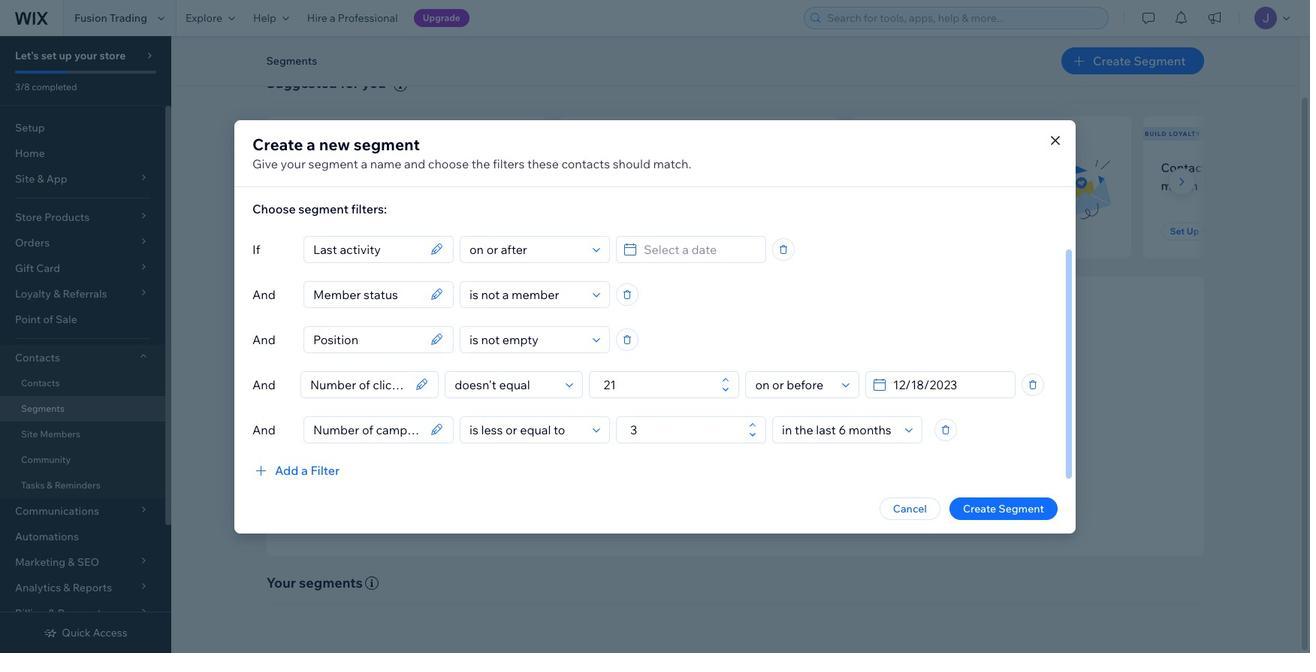 Task type: describe. For each thing, give the bounding box(es) containing it.
your
[[266, 574, 296, 591]]

new for new subscribers
[[268, 130, 285, 137]]

2 vertical spatial segment
[[299, 201, 349, 216]]

up for made
[[603, 226, 615, 237]]

contacts with a birthday th
[[1162, 160, 1311, 193]]

0 vertical spatial segment
[[354, 134, 420, 154]]

a left new
[[307, 134, 316, 154]]

contacts for contacts link
[[21, 377, 60, 389]]

add
[[275, 463, 299, 478]]

automations link
[[0, 524, 165, 549]]

campaigns
[[708, 446, 762, 459]]

store
[[100, 49, 126, 62]]

a right the hire
[[330, 11, 336, 25]]

filters:
[[351, 201, 387, 216]]

point of sale
[[15, 313, 77, 326]]

hire a professional
[[307, 11, 398, 25]]

potential customers who haven't made a purchase yet
[[577, 160, 738, 193]]

who for your
[[365, 160, 388, 175]]

contacts inside "reach the right target audience create specific groups of contacts that update automatically send personalized email campaigns to drive sales and build trust"
[[711, 425, 753, 439]]

clicked
[[869, 178, 909, 193]]

quick access button
[[44, 626, 128, 640]]

set up segment for subscribed
[[293, 226, 364, 237]]

on
[[912, 178, 926, 193]]

0 horizontal spatial subscribers
[[287, 130, 338, 137]]

home
[[15, 147, 45, 160]]

fusion trading
[[74, 11, 147, 25]]

quick access
[[62, 626, 128, 640]]

these
[[528, 156, 559, 171]]

set up segment for made
[[586, 226, 656, 237]]

that
[[756, 425, 776, 439]]

drive
[[777, 446, 801, 459]]

subscribed
[[284, 178, 348, 193]]

right
[[702, 403, 732, 420]]

upgrade
[[423, 12, 461, 23]]

campaign
[[957, 178, 1013, 193]]

members
[[40, 428, 80, 440]]

1 vertical spatial segment
[[309, 156, 358, 171]]

your inside active email subscribers who clicked on your campaign
[[929, 178, 955, 193]]

build
[[1145, 130, 1168, 137]]

target
[[735, 403, 774, 420]]

email inside "reach the right target audience create specific groups of contacts that update automatically send personalized email campaigns to drive sales and build trust"
[[679, 446, 706, 459]]

active
[[869, 160, 905, 175]]

who for purchase
[[693, 160, 716, 175]]

3 up from the left
[[1187, 226, 1200, 237]]

0 vertical spatial select an option field
[[465, 281, 588, 307]]

segments
[[299, 574, 363, 591]]

site
[[21, 428, 38, 440]]

loyalty
[[1170, 130, 1202, 137]]

Search for tools, apps, help & more... field
[[823, 8, 1104, 29]]

a inside button
[[301, 463, 308, 478]]

name
[[370, 156, 402, 171]]

segment for 1st set up segment button from right
[[1202, 226, 1241, 237]]

email inside active email subscribers who clicked on your campaign
[[908, 160, 939, 175]]

Select a date field
[[640, 236, 761, 262]]

suggested
[[266, 74, 337, 92]]

site members link
[[0, 422, 165, 447]]

0 vertical spatial create segment
[[1094, 53, 1186, 68]]

create segment button for cancel
[[950, 497, 1058, 520]]

hire
[[307, 11, 328, 25]]

your inside new contacts who recently subscribed to your mailing list
[[365, 178, 390, 193]]

choose
[[253, 201, 296, 216]]

recently
[[391, 160, 437, 175]]

select an option field for the bottommost enter a number text field
[[778, 417, 901, 442]]

automations
[[15, 530, 79, 543]]

point of sale link
[[0, 307, 165, 332]]

3/8
[[15, 81, 30, 92]]

to inside "reach the right target audience create specific groups of contacts that update automatically send personalized email campaigns to drive sales and build trust"
[[764, 446, 774, 459]]

filter
[[311, 463, 340, 478]]

add a filter button
[[253, 461, 340, 479]]

contacts button
[[0, 345, 165, 371]]

home link
[[0, 141, 165, 166]]

build
[[852, 446, 876, 459]]

your segments
[[266, 574, 363, 591]]

purchase
[[665, 178, 717, 193]]

choose segment filters:
[[253, 201, 387, 216]]

groups
[[662, 425, 696, 439]]

trust
[[879, 446, 902, 459]]

update
[[778, 425, 813, 439]]

for
[[340, 74, 359, 92]]

segments link
[[0, 396, 165, 422]]

3 set from the left
[[1171, 226, 1185, 237]]

setup
[[15, 121, 45, 135]]

sale
[[56, 313, 77, 326]]

audience
[[777, 403, 836, 420]]

automatically
[[815, 425, 881, 439]]

should
[[613, 156, 651, 171]]

12/18/2023 field
[[889, 372, 1011, 397]]

new for new contacts who recently subscribed to your mailing list
[[284, 160, 310, 175]]

segments for segments link on the bottom of page
[[21, 403, 65, 414]]

completed
[[32, 81, 77, 92]]

community link
[[0, 447, 165, 473]]

4 and from the top
[[253, 422, 276, 437]]

new subscribers
[[268, 130, 338, 137]]

reach
[[635, 403, 675, 420]]

segment for subscribed set up segment button
[[325, 226, 364, 237]]

3 set up segment button from the left
[[1162, 223, 1250, 241]]



Task type: locate. For each thing, give the bounding box(es) containing it.
1 horizontal spatial the
[[678, 403, 699, 420]]

th
[[1303, 160, 1311, 175]]

and inside "reach the right target audience create specific groups of contacts that update automatically send personalized email campaigns to drive sales and build trust"
[[831, 446, 849, 459]]

0 horizontal spatial of
[[43, 313, 53, 326]]

and inside "create a new segment give your segment a name and choose the filters these contacts should match."
[[404, 156, 426, 171]]

your right give
[[281, 156, 306, 171]]

1 horizontal spatial set up segment
[[586, 226, 656, 237]]

new inside new contacts who recently subscribed to your mailing list
[[284, 160, 310, 175]]

point
[[15, 313, 41, 326]]

1 vertical spatial segments
[[21, 403, 65, 414]]

add a filter
[[275, 463, 340, 478]]

contacts inside new contacts who recently subscribed to your mailing list
[[313, 160, 362, 175]]

reach the right target audience create specific groups of contacts that update automatically send personalized email campaigns to drive sales and build trust
[[586, 403, 902, 459]]

set up segment down the choose segment filters:
[[293, 226, 364, 237]]

your inside sidebar element
[[74, 49, 97, 62]]

0 vertical spatial new
[[268, 130, 285, 137]]

new up subscribed
[[284, 160, 310, 175]]

2 horizontal spatial set up segment
[[1171, 226, 1241, 237]]

contacts inside contacts with a birthday th
[[1162, 160, 1213, 175]]

0 vertical spatial create segment button
[[1062, 47, 1204, 74]]

create segment button for segments
[[1062, 47, 1204, 74]]

contacts down new
[[313, 160, 362, 175]]

select an option field for top enter a number text field
[[751, 372, 838, 397]]

a inside contacts with a birthday th
[[1243, 160, 1249, 175]]

sidebar element
[[0, 36, 171, 653]]

1 vertical spatial new
[[284, 160, 310, 175]]

create a new segment give your segment a name and choose the filters these contacts should match.
[[253, 134, 692, 171]]

2 vertical spatial contacts
[[21, 377, 60, 389]]

2 horizontal spatial set up segment button
[[1162, 223, 1250, 241]]

1 vertical spatial to
[[764, 446, 774, 459]]

contacts link
[[0, 371, 165, 396]]

up down contacts with a birthday th on the top of the page
[[1187, 226, 1200, 237]]

1 vertical spatial subscribers
[[941, 160, 1007, 175]]

up down haven't
[[603, 226, 615, 237]]

3/8 completed
[[15, 81, 77, 92]]

community
[[21, 454, 71, 465]]

a inside the potential customers who haven't made a purchase yet
[[655, 178, 662, 193]]

your down name
[[365, 178, 390, 193]]

new
[[319, 134, 350, 154]]

segments inside button
[[266, 54, 317, 68]]

the inside "reach the right target audience create specific groups of contacts that update automatically send personalized email campaigns to drive sales and build trust"
[[678, 403, 699, 420]]

1 horizontal spatial email
[[908, 160, 939, 175]]

1 horizontal spatial and
[[831, 446, 849, 459]]

customers
[[630, 160, 690, 175]]

up for subscribed
[[310, 226, 323, 237]]

new contacts who recently subscribed to your mailing list
[[284, 160, 454, 193]]

and
[[253, 287, 276, 302], [253, 332, 276, 347], [253, 377, 276, 392], [253, 422, 276, 437]]

0 horizontal spatial create segment button
[[950, 497, 1058, 520]]

if
[[253, 242, 260, 257]]

0 vertical spatial contacts
[[1162, 160, 1213, 175]]

0 vertical spatial the
[[472, 156, 490, 171]]

the left filters
[[472, 156, 490, 171]]

1 horizontal spatial to
[[764, 446, 774, 459]]

subscribers down suggested
[[287, 130, 338, 137]]

contacts
[[1162, 160, 1213, 175], [15, 351, 60, 365], [21, 377, 60, 389]]

segments for segments button
[[266, 54, 317, 68]]

set
[[293, 226, 308, 237], [586, 226, 601, 237], [1171, 226, 1185, 237]]

access
[[93, 626, 128, 640]]

0 horizontal spatial set up segment
[[293, 226, 364, 237]]

you
[[362, 74, 386, 92]]

your right "up"
[[74, 49, 97, 62]]

tasks & reminders
[[21, 480, 101, 491]]

3 set up segment from the left
[[1171, 226, 1241, 237]]

email down groups
[[679, 446, 706, 459]]

segments up suggested
[[266, 54, 317, 68]]

create segment
[[1094, 53, 1186, 68], [963, 502, 1045, 515]]

choose
[[428, 156, 469, 171]]

help
[[253, 11, 276, 25]]

who up campaign
[[1010, 160, 1034, 175]]

0 vertical spatial segments
[[266, 54, 317, 68]]

set for new contacts who recently subscribed to your mailing list
[[293, 226, 308, 237]]

0 vertical spatial enter a number text field
[[599, 372, 718, 397]]

1 vertical spatial and
[[831, 446, 849, 459]]

set up segment down contacts with a birthday th on the top of the page
[[1171, 226, 1241, 237]]

of inside "reach the right target audience create specific groups of contacts that update automatically send personalized email campaigns to drive sales and build trust"
[[699, 425, 709, 439]]

haven't
[[577, 178, 618, 193]]

0 horizontal spatial who
[[365, 160, 388, 175]]

create inside "create a new segment give your segment a name and choose the filters these contacts should match."
[[253, 134, 303, 154]]

1 horizontal spatial set up segment button
[[577, 223, 665, 241]]

segments up site members at left bottom
[[21, 403, 65, 414]]

0 horizontal spatial up
[[310, 226, 323, 237]]

send
[[586, 446, 612, 459]]

0 vertical spatial email
[[908, 160, 939, 175]]

1 horizontal spatial create segment button
[[1062, 47, 1204, 74]]

2 and from the top
[[253, 332, 276, 347]]

1 set up segment button from the left
[[284, 223, 373, 241]]

site members
[[21, 428, 80, 440]]

subscribers inside active email subscribers who clicked on your campaign
[[941, 160, 1007, 175]]

1 who from the left
[[365, 160, 388, 175]]

let's set up your store
[[15, 49, 126, 62]]

create inside "reach the right target audience create specific groups of contacts that update automatically send personalized email campaigns to drive sales and build trust"
[[586, 425, 619, 439]]

quick
[[62, 626, 91, 640]]

contacts inside "create a new segment give your segment a name and choose the filters these contacts should match."
[[562, 156, 610, 171]]

your
[[74, 49, 97, 62], [281, 156, 306, 171], [365, 178, 390, 193], [929, 178, 955, 193]]

segment up name
[[354, 134, 420, 154]]

1 set from the left
[[293, 226, 308, 237]]

set up segment button down made
[[577, 223, 665, 241]]

cancel
[[893, 502, 927, 515]]

0 horizontal spatial and
[[404, 156, 426, 171]]

set up segment button for subscribed
[[284, 223, 373, 241]]

to
[[350, 178, 362, 193], [764, 446, 774, 459]]

of inside sidebar element
[[43, 313, 53, 326]]

2 who from the left
[[693, 160, 716, 175]]

mailing
[[393, 178, 434, 193]]

new up give
[[268, 130, 285, 137]]

create
[[1094, 53, 1132, 68], [253, 134, 303, 154], [586, 425, 619, 439], [963, 502, 997, 515]]

set
[[41, 49, 57, 62]]

potential
[[577, 160, 627, 175]]

set up segment
[[293, 226, 364, 237], [586, 226, 656, 237], [1171, 226, 1241, 237]]

up
[[310, 226, 323, 237], [603, 226, 615, 237], [1187, 226, 1200, 237]]

contacts up campaigns at right bottom
[[711, 425, 753, 439]]

Choose a condition field
[[465, 236, 588, 262], [465, 327, 588, 352], [450, 372, 562, 397], [465, 417, 588, 442]]

segments
[[266, 54, 317, 68], [21, 403, 65, 414]]

0 horizontal spatial email
[[679, 446, 706, 459]]

set for potential customers who haven't made a purchase yet
[[586, 226, 601, 237]]

up down the choose segment filters:
[[310, 226, 323, 237]]

2 horizontal spatial who
[[1010, 160, 1034, 175]]

1 vertical spatial the
[[678, 403, 699, 420]]

0 vertical spatial and
[[404, 156, 426, 171]]

birthday
[[1252, 160, 1300, 175]]

enter a number text field up the personalized
[[626, 417, 745, 442]]

2 horizontal spatial set
[[1171, 226, 1185, 237]]

segments inside sidebar element
[[21, 403, 65, 414]]

yet
[[720, 178, 738, 193]]

contacts for contacts popup button on the bottom left
[[15, 351, 60, 365]]

the inside "create a new segment give your segment a name and choose the filters these contacts should match."
[[472, 156, 490, 171]]

specific
[[621, 425, 659, 439]]

contacts
[[562, 156, 610, 171], [313, 160, 362, 175], [711, 425, 753, 439]]

1 horizontal spatial contacts
[[562, 156, 610, 171]]

who inside active email subscribers who clicked on your campaign
[[1010, 160, 1034, 175]]

contacts inside popup button
[[15, 351, 60, 365]]

1 vertical spatial create segment button
[[950, 497, 1058, 520]]

segment for set up segment button for made
[[617, 226, 656, 237]]

to inside new contacts who recently subscribed to your mailing list
[[350, 178, 362, 193]]

2 set up segment button from the left
[[577, 223, 665, 241]]

Select an option field
[[465, 281, 588, 307], [751, 372, 838, 397], [778, 417, 901, 442]]

0 horizontal spatial contacts
[[313, 160, 362, 175]]

1 horizontal spatial segments
[[266, 54, 317, 68]]

3 who from the left
[[1010, 160, 1034, 175]]

None field
[[309, 236, 426, 262], [309, 281, 426, 307], [309, 327, 426, 352], [306, 372, 411, 397], [309, 417, 426, 442], [309, 236, 426, 262], [309, 281, 426, 307], [309, 327, 426, 352], [306, 372, 411, 397], [309, 417, 426, 442]]

0 horizontal spatial the
[[472, 156, 490, 171]]

your inside "create a new segment give your segment a name and choose the filters these contacts should match."
[[281, 156, 306, 171]]

and up 'mailing'
[[404, 156, 426, 171]]

who inside the potential customers who haven't made a purchase yet
[[693, 160, 716, 175]]

segment down subscribed
[[299, 201, 349, 216]]

active email subscribers who clicked on your campaign
[[869, 160, 1034, 193]]

and down "automatically"
[[831, 446, 849, 459]]

of down right
[[699, 425, 709, 439]]

1 horizontal spatial set
[[586, 226, 601, 237]]

who left recently
[[365, 160, 388, 175]]

new
[[268, 130, 285, 137], [284, 160, 310, 175]]

2 up from the left
[[603, 226, 615, 237]]

email up the on
[[908, 160, 939, 175]]

contacts down point of sale
[[15, 351, 60, 365]]

0 horizontal spatial to
[[350, 178, 362, 193]]

1 vertical spatial select an option field
[[751, 372, 838, 397]]

set up segment button down contacts with a birthday th on the top of the page
[[1162, 223, 1250, 241]]

1 horizontal spatial create segment
[[1094, 53, 1186, 68]]

a right "add"
[[301, 463, 308, 478]]

1 vertical spatial enter a number text field
[[626, 417, 745, 442]]

0 horizontal spatial set
[[293, 226, 308, 237]]

fusion
[[74, 11, 107, 25]]

set up segment down made
[[586, 226, 656, 237]]

2 set from the left
[[586, 226, 601, 237]]

2 horizontal spatial up
[[1187, 226, 1200, 237]]

help button
[[244, 0, 298, 36]]

set up segment button down the choose segment filters:
[[284, 223, 373, 241]]

1 horizontal spatial subscribers
[[941, 160, 1007, 175]]

1 set up segment from the left
[[293, 226, 364, 237]]

list
[[263, 116, 1311, 259]]

Enter a number text field
[[599, 372, 718, 397], [626, 417, 745, 442]]

subscribers
[[287, 130, 338, 137], [941, 160, 1007, 175]]

personalized
[[614, 446, 677, 459]]

segment
[[354, 134, 420, 154], [309, 156, 358, 171], [299, 201, 349, 216]]

let's
[[15, 49, 39, 62]]

sales
[[804, 446, 829, 459]]

a down customers
[[655, 178, 662, 193]]

segment down new
[[309, 156, 358, 171]]

who inside new contacts who recently subscribed to your mailing list
[[365, 160, 388, 175]]

1 up from the left
[[310, 226, 323, 237]]

contacts down contacts popup button on the bottom left
[[21, 377, 60, 389]]

list containing new contacts who recently subscribed to your mailing list
[[263, 116, 1311, 259]]

1 vertical spatial contacts
[[15, 351, 60, 365]]

explore
[[186, 11, 222, 25]]

2 vertical spatial select an option field
[[778, 417, 901, 442]]

1 vertical spatial email
[[679, 446, 706, 459]]

segments button
[[259, 50, 325, 72]]

a left name
[[361, 156, 368, 171]]

0 horizontal spatial segments
[[21, 403, 65, 414]]

and
[[404, 156, 426, 171], [831, 446, 849, 459]]

to left drive
[[764, 446, 774, 459]]

2 horizontal spatial contacts
[[711, 425, 753, 439]]

of left sale
[[43, 313, 53, 326]]

0 horizontal spatial set up segment button
[[284, 223, 373, 241]]

of
[[43, 313, 53, 326], [699, 425, 709, 439]]

trading
[[110, 11, 147, 25]]

setup link
[[0, 115, 165, 141]]

tasks
[[21, 480, 45, 491]]

up
[[59, 49, 72, 62]]

1 vertical spatial create segment
[[963, 502, 1045, 515]]

1 horizontal spatial of
[[699, 425, 709, 439]]

the
[[472, 156, 490, 171], [678, 403, 699, 420]]

0 horizontal spatial create segment
[[963, 502, 1045, 515]]

who
[[365, 160, 388, 175], [693, 160, 716, 175], [1010, 160, 1034, 175]]

contacts up haven't
[[562, 156, 610, 171]]

with
[[1216, 160, 1240, 175]]

build loyalty
[[1145, 130, 1202, 137]]

set up segment button for made
[[577, 223, 665, 241]]

0 vertical spatial subscribers
[[287, 130, 338, 137]]

2 set up segment from the left
[[586, 226, 656, 237]]

list
[[437, 178, 454, 193]]

subscribers up campaign
[[941, 160, 1007, 175]]

match.
[[654, 156, 692, 171]]

a
[[330, 11, 336, 25], [307, 134, 316, 154], [361, 156, 368, 171], [1243, 160, 1249, 175], [655, 178, 662, 193], [301, 463, 308, 478]]

&
[[47, 480, 53, 491]]

cancel button
[[880, 497, 941, 520]]

the up groups
[[678, 403, 699, 420]]

made
[[621, 178, 653, 193]]

1 horizontal spatial up
[[603, 226, 615, 237]]

enter a number text field up reach
[[599, 372, 718, 397]]

1 vertical spatial of
[[699, 425, 709, 439]]

your right the on
[[929, 178, 955, 193]]

0 vertical spatial of
[[43, 313, 53, 326]]

to up filters:
[[350, 178, 362, 193]]

a right with
[[1243, 160, 1249, 175]]

1 and from the top
[[253, 287, 276, 302]]

1 horizontal spatial who
[[693, 160, 716, 175]]

contacts down loyalty
[[1162, 160, 1213, 175]]

hire a professional link
[[298, 0, 407, 36]]

suggested for you
[[266, 74, 386, 92]]

0 vertical spatial to
[[350, 178, 362, 193]]

3 and from the top
[[253, 377, 276, 392]]

who up purchase
[[693, 160, 716, 175]]



Task type: vqa. For each thing, say whether or not it's contained in the screenshot.
clickable
no



